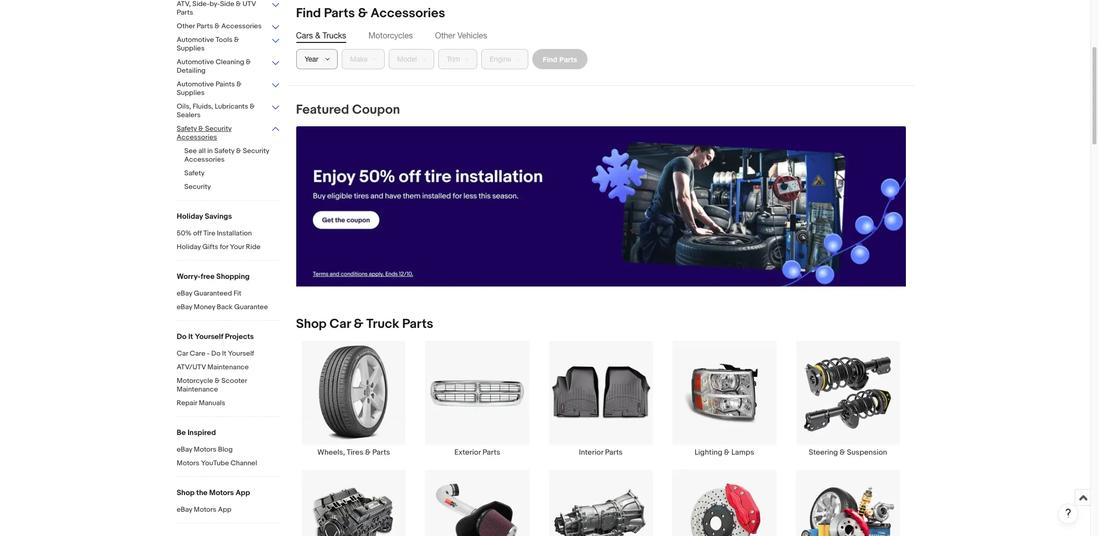 Task type: vqa. For each thing, say whether or not it's contained in the screenshot.
🎸Guitars & Bass & Ukuleles at the left of the page
no



Task type: describe. For each thing, give the bounding box(es) containing it.
safety link
[[184, 169, 288, 178]]

motors down the
[[194, 506, 216, 514]]

security link
[[184, 182, 288, 192]]

off
[[193, 229, 202, 238]]

accessories down 'atv, side-by-side & utv parts' dropdown button
[[221, 22, 262, 30]]

50% off tire installation holiday gifts for your ride
[[177, 229, 260, 251]]

wheels,
[[317, 448, 345, 458]]

suspension
[[847, 448, 887, 458]]

shopping
[[216, 272, 250, 282]]

other parts & accessories button
[[177, 22, 280, 31]]

lamps
[[731, 448, 754, 458]]

steering & suspension link
[[786, 341, 910, 458]]

for
[[220, 243, 228, 251]]

other inside the atv, side-by-side & utv parts other parts & accessories automotive tools & supplies automotive cleaning & detailing automotive paints & supplies oils, fluids, lubricants & sealers safety & security accessories see all in safety & security accessories safety security
[[177, 22, 195, 30]]

be
[[177, 428, 186, 438]]

care
[[190, 349, 205, 358]]

motorcycle & scooter maintenance link
[[177, 377, 280, 395]]

car care - do it yourself atv/utv maintenance motorcycle & scooter maintenance repair manuals
[[177, 349, 254, 407]]

interior parts
[[579, 448, 623, 458]]

manuals
[[199, 399, 225, 407]]

ebay for ebay motors blog motors youtube channel
[[177, 445, 192, 454]]

shop for shop car & truck parts
[[296, 317, 327, 332]]

1 vertical spatial security
[[243, 147, 269, 155]]

oils, fluids, lubricants & sealers button
[[177, 102, 280, 120]]

truck
[[366, 317, 399, 332]]

motors left youtube
[[177, 459, 199, 468]]

lighting
[[695, 448, 722, 458]]

1 automotive from the top
[[177, 35, 214, 44]]

ebay motors blog motors youtube channel
[[177, 445, 257, 468]]

back
[[217, 303, 233, 311]]

shop for shop the motors app
[[177, 488, 195, 498]]

in
[[207, 147, 213, 155]]

interior parts link
[[539, 341, 663, 458]]

atv/utv maintenance link
[[177, 363, 280, 373]]

other inside tab list
[[435, 31, 455, 40]]

car care - do it yourself link
[[177, 349, 280, 359]]

tires
[[347, 448, 363, 458]]

tools
[[216, 35, 233, 44]]

atv,
[[177, 0, 191, 8]]

holiday savings
[[177, 212, 232, 221]]

0 vertical spatial maintenance
[[207, 363, 249, 372]]

lighting & lamps link
[[663, 341, 786, 458]]

exterior parts link
[[415, 341, 539, 458]]

exterior parts
[[454, 448, 500, 458]]

guarantee
[[234, 303, 268, 311]]

ebay for ebay motors app
[[177, 506, 192, 514]]

see all in safety & security accessories link
[[184, 147, 288, 165]]

1 horizontal spatial app
[[236, 488, 250, 498]]

atv/utv
[[177, 363, 206, 372]]

other vehicles
[[435, 31, 487, 40]]

car inside car care - do it yourself atv/utv maintenance motorcycle & scooter maintenance repair manuals
[[177, 349, 188, 358]]

detailing
[[177, 66, 206, 75]]

all
[[198, 147, 206, 155]]

sealers
[[177, 111, 201, 119]]

3 automotive from the top
[[177, 80, 214, 88]]

ebay motors app
[[177, 506, 231, 514]]

paints
[[216, 80, 235, 88]]

accessories up all
[[177, 133, 217, 142]]

shop car & truck parts
[[296, 317, 433, 332]]

guaranteed
[[194, 289, 232, 298]]

motorcycles
[[368, 31, 413, 40]]

free
[[201, 272, 215, 282]]

scooter
[[221, 377, 247, 385]]

find for find parts & accessories
[[296, 6, 321, 21]]

ebay guaranteed fit link
[[177, 289, 280, 299]]

featured coupon
[[296, 102, 400, 118]]

motors up ebay motors app link
[[209, 488, 234, 498]]

motors youtube channel link
[[177, 459, 280, 469]]

accessories up 'safety' link
[[184, 155, 225, 164]]

find parts
[[543, 55, 577, 63]]

fit
[[234, 289, 241, 298]]

parts inside button
[[559, 55, 577, 63]]

youtube
[[201, 459, 229, 468]]

enjoy 50% off tire installation image
[[296, 126, 906, 287]]

side-
[[192, 0, 210, 8]]

1 vertical spatial maintenance
[[177, 385, 218, 394]]

channel
[[231, 459, 257, 468]]

ebay motors blog link
[[177, 445, 280, 455]]

lighting & lamps
[[695, 448, 754, 458]]

find parts & accessories
[[296, 6, 445, 21]]

steering
[[809, 448, 838, 458]]



Task type: locate. For each thing, give the bounding box(es) containing it.
& inside car care - do it yourself atv/utv maintenance motorcycle & scooter maintenance repair manuals
[[215, 377, 220, 385]]

ebay inside ebay motors blog motors youtube channel
[[177, 445, 192, 454]]

0 horizontal spatial car
[[177, 349, 188, 358]]

car left care
[[177, 349, 188, 358]]

0 vertical spatial other
[[177, 22, 195, 30]]

50%
[[177, 229, 192, 238]]

find parts button
[[532, 49, 588, 69]]

safety down see
[[184, 169, 205, 177]]

None text field
[[296, 126, 906, 287]]

2 supplies from the top
[[177, 88, 205, 97]]

ebay motors app link
[[177, 506, 280, 515]]

savings
[[205, 212, 232, 221]]

worry-
[[177, 272, 201, 282]]

parts
[[324, 6, 355, 21], [177, 8, 193, 17], [197, 22, 213, 30], [559, 55, 577, 63], [402, 317, 433, 332], [372, 448, 390, 458], [482, 448, 500, 458], [605, 448, 623, 458]]

it up care
[[188, 332, 193, 342]]

interior
[[579, 448, 603, 458]]

see
[[184, 147, 197, 155]]

atv, side-by-side & utv parts other parts & accessories automotive tools & supplies automotive cleaning & detailing automotive paints & supplies oils, fluids, lubricants & sealers safety & security accessories see all in safety & security accessories safety security
[[177, 0, 269, 191]]

ebay
[[177, 289, 192, 298], [177, 303, 192, 311], [177, 445, 192, 454], [177, 506, 192, 514]]

maintenance down car care - do it yourself link on the left bottom of the page
[[207, 363, 249, 372]]

automotive down detailing
[[177, 80, 214, 88]]

holiday gifts for your ride link
[[177, 243, 280, 252]]

0 horizontal spatial yourself
[[195, 332, 223, 342]]

holiday inside 50% off tire installation holiday gifts for your ride
[[177, 243, 201, 251]]

it
[[188, 332, 193, 342], [222, 349, 226, 358]]

0 horizontal spatial other
[[177, 22, 195, 30]]

2 vertical spatial automotive
[[177, 80, 214, 88]]

ebay left money
[[177, 303, 192, 311]]

2 vertical spatial safety
[[184, 169, 205, 177]]

gifts
[[202, 243, 218, 251]]

security up holiday savings
[[184, 182, 211, 191]]

0 horizontal spatial it
[[188, 332, 193, 342]]

automotive left cleaning
[[177, 58, 214, 66]]

it up atv/utv maintenance link
[[222, 349, 226, 358]]

your
[[230, 243, 244, 251]]

1 horizontal spatial shop
[[296, 317, 327, 332]]

projects
[[225, 332, 254, 342]]

safety & security accessories button
[[177, 124, 280, 143]]

ebay guaranteed fit ebay money back guarantee
[[177, 289, 268, 311]]

&
[[236, 0, 241, 8], [358, 6, 368, 21], [215, 22, 220, 30], [315, 31, 320, 40], [234, 35, 239, 44], [246, 58, 251, 66], [236, 80, 242, 88], [250, 102, 255, 111], [198, 124, 203, 133], [236, 147, 241, 155], [354, 317, 363, 332], [215, 377, 220, 385], [365, 448, 371, 458], [724, 448, 730, 458], [840, 448, 845, 458]]

app up ebay motors app link
[[236, 488, 250, 498]]

accessories up motorcycles
[[371, 6, 445, 21]]

1 supplies from the top
[[177, 44, 205, 53]]

ebay money back guarantee link
[[177, 303, 280, 312]]

1 vertical spatial safety
[[214, 147, 234, 155]]

featured
[[296, 102, 349, 118]]

0 vertical spatial car
[[329, 317, 351, 332]]

tire
[[203, 229, 215, 238]]

1 horizontal spatial yourself
[[228, 349, 254, 358]]

do right -
[[211, 349, 220, 358]]

2 ebay from the top
[[177, 303, 192, 311]]

0 vertical spatial holiday
[[177, 212, 203, 221]]

shop
[[296, 317, 327, 332], [177, 488, 195, 498]]

tab list containing cars & trucks
[[296, 30, 906, 41]]

steering & suspension
[[809, 448, 887, 458]]

help, opens dialogs image
[[1063, 509, 1073, 519]]

0 vertical spatial automotive
[[177, 35, 214, 44]]

it inside car care - do it yourself atv/utv maintenance motorcycle & scooter maintenance repair manuals
[[222, 349, 226, 358]]

4 ebay from the top
[[177, 506, 192, 514]]

0 horizontal spatial do
[[177, 332, 187, 342]]

installation
[[217, 229, 252, 238]]

1 vertical spatial automotive
[[177, 58, 214, 66]]

find inside button
[[543, 55, 557, 63]]

other left vehicles
[[435, 31, 455, 40]]

0 vertical spatial supplies
[[177, 44, 205, 53]]

lubricants
[[215, 102, 248, 111]]

do inside car care - do it yourself atv/utv maintenance motorcycle & scooter maintenance repair manuals
[[211, 349, 220, 358]]

2 vertical spatial security
[[184, 182, 211, 191]]

50% off tire installation link
[[177, 229, 280, 239]]

maintenance up the repair
[[177, 385, 218, 394]]

find for find parts
[[543, 55, 557, 63]]

security up 'safety' link
[[243, 147, 269, 155]]

blog
[[218, 445, 233, 454]]

1 vertical spatial supplies
[[177, 88, 205, 97]]

0 vertical spatial do
[[177, 332, 187, 342]]

1 horizontal spatial car
[[329, 317, 351, 332]]

ebay down 'be'
[[177, 445, 192, 454]]

supplies up detailing
[[177, 44, 205, 53]]

yourself down projects
[[228, 349, 254, 358]]

holiday
[[177, 212, 203, 221], [177, 243, 201, 251]]

1 vertical spatial shop
[[177, 488, 195, 498]]

atv, side-by-side & utv parts button
[[177, 0, 280, 18]]

wheels, tires & parts link
[[292, 341, 415, 458]]

cars
[[296, 31, 313, 40]]

vehicles
[[457, 31, 487, 40]]

1 holiday from the top
[[177, 212, 203, 221]]

1 horizontal spatial other
[[435, 31, 455, 40]]

1 horizontal spatial it
[[222, 349, 226, 358]]

trucks
[[322, 31, 346, 40]]

1 vertical spatial other
[[435, 31, 455, 40]]

1 vertical spatial yourself
[[228, 349, 254, 358]]

do it yourself projects
[[177, 332, 254, 342]]

fluids,
[[193, 102, 213, 111]]

cars & trucks
[[296, 31, 346, 40]]

app
[[236, 488, 250, 498], [218, 506, 231, 514]]

2 automotive from the top
[[177, 58, 214, 66]]

ebay down worry-
[[177, 289, 192, 298]]

exterior
[[454, 448, 481, 458]]

yourself inside car care - do it yourself atv/utv maintenance motorcycle & scooter maintenance repair manuals
[[228, 349, 254, 358]]

0 horizontal spatial shop
[[177, 488, 195, 498]]

other down atv,
[[177, 22, 195, 30]]

2 holiday from the top
[[177, 243, 201, 251]]

supplies
[[177, 44, 205, 53], [177, 88, 205, 97]]

maintenance
[[207, 363, 249, 372], [177, 385, 218, 394]]

automotive paints & supplies button
[[177, 80, 280, 98]]

find
[[296, 6, 321, 21], [543, 55, 557, 63]]

shop the motors app
[[177, 488, 250, 498]]

automotive tools & supplies button
[[177, 35, 280, 54]]

automotive left tools
[[177, 35, 214, 44]]

yourself
[[195, 332, 223, 342], [228, 349, 254, 358]]

ebay for ebay guaranteed fit ebay money back guarantee
[[177, 289, 192, 298]]

0 vertical spatial find
[[296, 6, 321, 21]]

0 vertical spatial yourself
[[195, 332, 223, 342]]

0 vertical spatial app
[[236, 488, 250, 498]]

0 vertical spatial it
[[188, 332, 193, 342]]

ebay down "shop the motors app"
[[177, 506, 192, 514]]

repair manuals link
[[177, 399, 280, 408]]

oils,
[[177, 102, 191, 111]]

0 vertical spatial security
[[205, 124, 232, 133]]

safety down sealers
[[177, 124, 197, 133]]

0 horizontal spatial app
[[218, 506, 231, 514]]

0 vertical spatial safety
[[177, 124, 197, 133]]

1 horizontal spatial find
[[543, 55, 557, 63]]

cleaning
[[216, 58, 244, 66]]

holiday up 50%
[[177, 212, 203, 221]]

1 vertical spatial do
[[211, 349, 220, 358]]

the
[[196, 488, 208, 498]]

motors up youtube
[[194, 445, 216, 454]]

1 vertical spatial app
[[218, 506, 231, 514]]

ride
[[246, 243, 260, 251]]

1 horizontal spatial do
[[211, 349, 220, 358]]

by-
[[210, 0, 220, 8]]

wheels, tires & parts
[[317, 448, 390, 458]]

utv
[[243, 0, 256, 8]]

motorcycle
[[177, 377, 213, 385]]

& inside tab list
[[315, 31, 320, 40]]

holiday down 50%
[[177, 243, 201, 251]]

worry-free shopping
[[177, 272, 250, 282]]

app down "shop the motors app"
[[218, 506, 231, 514]]

security
[[205, 124, 232, 133], [243, 147, 269, 155], [184, 182, 211, 191]]

car left truck
[[329, 317, 351, 332]]

-
[[207, 349, 210, 358]]

1 ebay from the top
[[177, 289, 192, 298]]

money
[[194, 303, 215, 311]]

tab list
[[296, 30, 906, 41]]

supplies up oils,
[[177, 88, 205, 97]]

other
[[177, 22, 195, 30], [435, 31, 455, 40]]

0 horizontal spatial find
[[296, 6, 321, 21]]

be inspired
[[177, 428, 216, 438]]

repair
[[177, 399, 197, 407]]

coupon
[[352, 102, 400, 118]]

security down oils, fluids, lubricants & sealers dropdown button
[[205, 124, 232, 133]]

inspired
[[187, 428, 216, 438]]

1 vertical spatial find
[[543, 55, 557, 63]]

safety right in
[[214, 147, 234, 155]]

1 vertical spatial holiday
[[177, 243, 201, 251]]

yourself up -
[[195, 332, 223, 342]]

do up atv/utv
[[177, 332, 187, 342]]

3 ebay from the top
[[177, 445, 192, 454]]

1 vertical spatial it
[[222, 349, 226, 358]]

1 vertical spatial car
[[177, 349, 188, 358]]

accessories
[[371, 6, 445, 21], [221, 22, 262, 30], [177, 133, 217, 142], [184, 155, 225, 164]]

0 vertical spatial shop
[[296, 317, 327, 332]]



